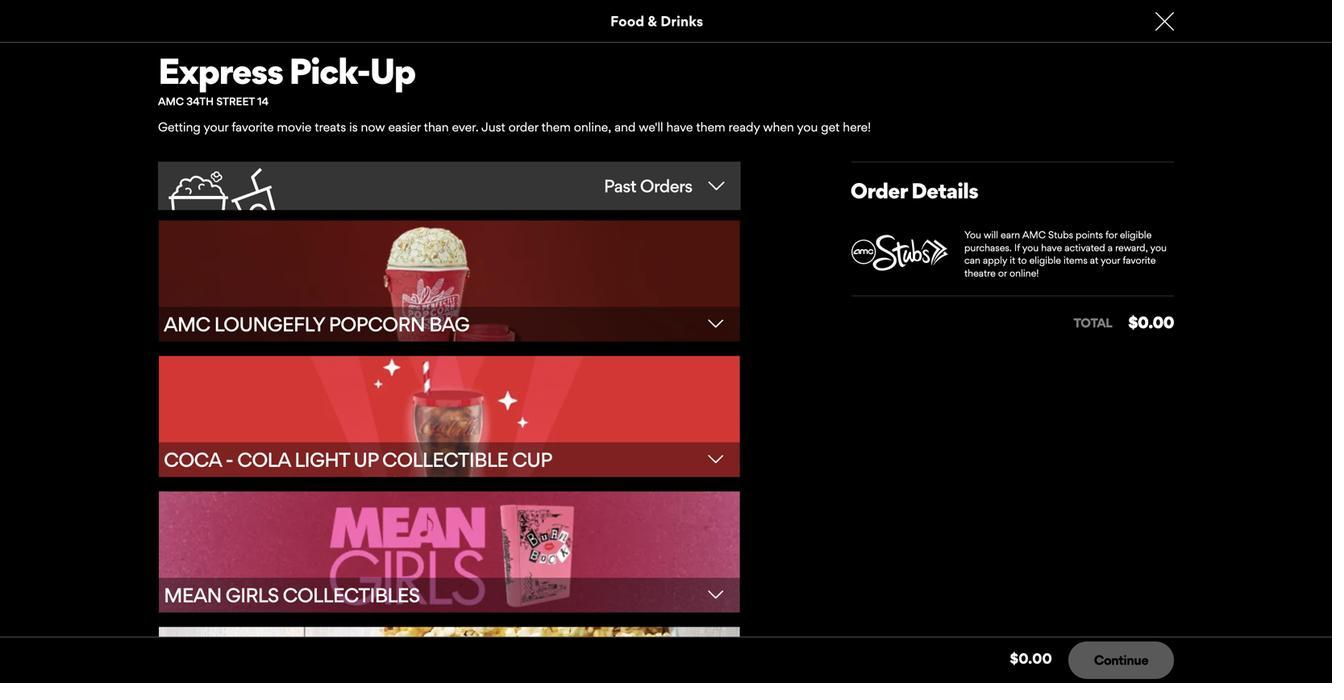 Task type: vqa. For each thing, say whether or not it's contained in the screenshot.
mean girls collectibles image
yes



Task type: describe. For each thing, give the bounding box(es) containing it.
apply
[[983, 255, 1007, 266]]

collectible
[[382, 448, 508, 472]]

we'll
[[639, 119, 663, 134]]

express pick-up amc 34th street 14
[[158, 50, 415, 108]]

online,
[[574, 119, 611, 134]]

activated
[[1065, 242, 1105, 254]]

orders
[[640, 175, 692, 197]]

34th
[[186, 95, 214, 108]]

coca - cola light up collectible cup image image
[[159, 356, 740, 477]]

pick-
[[289, 50, 370, 92]]

amc loungefly popcorn bag button
[[159, 221, 740, 345]]

mean
[[164, 583, 221, 607]]

coca - cola light up collectible cup button
[[159, 356, 740, 480]]

here!
[[843, 119, 871, 134]]

express
[[158, 50, 283, 92]]

at
[[1090, 255, 1099, 266]]

cola
[[237, 448, 290, 472]]

amc loungefly popcorn bag image image
[[159, 221, 740, 342]]

favorite inside you will earn amc stubs points for eligible purchases.         if you have activated a reward, you can apply it to eligible items at your favorite theatre or online!
[[1123, 255, 1156, 266]]

just
[[481, 119, 505, 134]]

amc loungefly popcorn bag
[[164, 312, 469, 336]]

cookie consent banner dialog
[[0, 640, 1332, 683]]

than
[[424, 119, 449, 134]]

amc for express
[[158, 95, 184, 108]]

street
[[216, 95, 255, 108]]

0 horizontal spatial your
[[204, 119, 228, 134]]

1 horizontal spatial eligible
[[1120, 229, 1152, 241]]

you will earn amc stubs points for eligible purchases.         if you have activated a reward, you can apply it to eligible items at your favorite theatre or online!
[[965, 229, 1167, 279]]

order details
[[851, 178, 978, 204]]

2 horizontal spatial you
[[1150, 242, 1167, 254]]

click to expand this list image for coca - cola light up collectible cup
[[693, 451, 739, 467]]

order
[[851, 178, 908, 204]]

movie
[[277, 119, 312, 134]]

when
[[763, 119, 794, 134]]

if
[[1014, 242, 1020, 254]]

mean girls collectibles
[[164, 583, 420, 607]]

total
[[1074, 315, 1112, 330]]

is
[[349, 119, 358, 134]]

your inside you will earn amc stubs points for eligible purchases.         if you have activated a reward, you can apply it to eligible items at your favorite theatre or online!
[[1101, 255, 1120, 266]]

up
[[370, 50, 415, 92]]

points
[[1076, 229, 1103, 241]]

getting your favorite movie treats is now easier than ever. just order them online, and we'll have them ready when you get here!
[[158, 119, 871, 134]]

click to expand this list image for mean girls collectibles
[[693, 587, 739, 602]]



Task type: locate. For each thing, give the bounding box(es) containing it.
have
[[666, 119, 693, 134], [1041, 242, 1062, 254]]

1 click to expand this list image from the top
[[693, 316, 739, 331]]

loungefly
[[214, 312, 325, 336]]

for
[[1106, 229, 1118, 241]]

or
[[998, 267, 1007, 279]]

easier
[[388, 119, 421, 134]]

eligible right to
[[1030, 255, 1061, 266]]

stubs
[[1048, 229, 1073, 241]]

items
[[1064, 255, 1088, 266]]

click to expand past orders image
[[692, 178, 741, 194]]

0 vertical spatial favorite
[[232, 119, 274, 134]]

1 horizontal spatial them
[[696, 119, 726, 134]]

1 vertical spatial your
[[1101, 255, 1120, 266]]

them right order
[[542, 119, 571, 134]]

combos image image
[[159, 627, 740, 683]]

1 vertical spatial have
[[1041, 242, 1062, 254]]

0 horizontal spatial them
[[542, 119, 571, 134]]

can
[[965, 255, 981, 266]]

0 vertical spatial eligible
[[1120, 229, 1152, 241]]

click to expand this list image inside amc loungefly popcorn bag button
[[693, 316, 739, 331]]

click to expand this list image inside coca - cola light up collectible cup "button"
[[693, 451, 739, 467]]

past
[[604, 175, 636, 197]]

1 vertical spatial click to expand this list image
[[693, 451, 739, 467]]

0 vertical spatial amc
[[158, 95, 184, 108]]

amc inside express pick-up amc 34th street 14
[[158, 95, 184, 108]]

1 vertical spatial eligible
[[1030, 255, 1061, 266]]

1 horizontal spatial favorite
[[1123, 255, 1156, 266]]

girls
[[226, 583, 279, 607]]

2 them from the left
[[696, 119, 726, 134]]

click to expand this list image
[[693, 316, 739, 331], [693, 451, 739, 467], [693, 587, 739, 602]]

1 horizontal spatial your
[[1101, 255, 1120, 266]]

amc inside button
[[164, 312, 210, 336]]

you
[[965, 229, 981, 241]]

you right reward,
[[1150, 242, 1167, 254]]

ready
[[729, 119, 760, 134]]

order
[[509, 119, 538, 134]]

you
[[797, 119, 818, 134], [1022, 242, 1039, 254], [1150, 242, 1167, 254]]

to
[[1018, 255, 1027, 266]]

3 click to expand this list image from the top
[[693, 587, 739, 602]]

bag
[[429, 312, 469, 336]]

1 vertical spatial favorite
[[1123, 255, 1156, 266]]

0 horizontal spatial favorite
[[232, 119, 274, 134]]

get
[[821, 119, 840, 134]]

past orders button
[[158, 161, 741, 254]]

and
[[615, 119, 636, 134]]

1 horizontal spatial you
[[1022, 242, 1039, 254]]

have down the stubs
[[1041, 242, 1062, 254]]

have right "we'll"
[[666, 119, 693, 134]]

amc inside you will earn amc stubs points for eligible purchases.         if you have activated a reward, you can apply it to eligible items at your favorite theatre or online!
[[1022, 229, 1046, 241]]

14
[[257, 95, 269, 108]]

$0.00
[[1128, 313, 1174, 332], [1010, 650, 1052, 667]]

0 vertical spatial have
[[666, 119, 693, 134]]

them left ready
[[696, 119, 726, 134]]

favorite down "14"
[[232, 119, 274, 134]]

-
[[225, 448, 233, 472]]

past orders
[[604, 175, 692, 197]]

2 vertical spatial click to expand this list image
[[693, 587, 739, 602]]

1 horizontal spatial $0.00
[[1128, 313, 1174, 332]]

0 vertical spatial your
[[204, 119, 228, 134]]

cup
[[512, 448, 552, 472]]

getting
[[158, 119, 201, 134]]

1 vertical spatial $0.00
[[1010, 650, 1052, 667]]

2 click to expand this list image from the top
[[693, 451, 739, 467]]

0 horizontal spatial $0.00
[[1010, 650, 1052, 667]]

reward,
[[1115, 242, 1148, 254]]

you right if at the right
[[1022, 242, 1039, 254]]

theatre
[[965, 267, 996, 279]]

favorite down reward,
[[1123, 255, 1156, 266]]

click to expand this list image inside mean girls collectibles button
[[693, 587, 739, 602]]

purchases.
[[965, 242, 1012, 254]]

0 horizontal spatial you
[[797, 119, 818, 134]]

mean girls collectibles button
[[159, 492, 740, 616]]

collectibles
[[283, 583, 420, 607]]

amc
[[158, 95, 184, 108], [1022, 229, 1046, 241], [164, 312, 210, 336]]

coca
[[164, 448, 221, 472]]

details
[[911, 178, 978, 204]]

earn
[[1001, 229, 1020, 241]]

0 vertical spatial $0.00
[[1128, 313, 1174, 332]]

amc for you
[[1022, 229, 1046, 241]]

it
[[1010, 255, 1016, 266]]

your down a
[[1101, 255, 1120, 266]]

mean girls collectibles image image
[[159, 492, 740, 613]]

a
[[1108, 242, 1113, 254]]

favorite
[[232, 119, 274, 134], [1123, 255, 1156, 266]]

2 vertical spatial amc
[[164, 312, 210, 336]]

online!
[[1010, 267, 1039, 279]]

eligible
[[1120, 229, 1152, 241], [1030, 255, 1061, 266]]

your
[[204, 119, 228, 134], [1101, 255, 1120, 266]]

you left 'get' on the top right
[[797, 119, 818, 134]]

1 them from the left
[[542, 119, 571, 134]]

your down 34th at the top left
[[204, 119, 228, 134]]

eligible up reward,
[[1120, 229, 1152, 241]]

now
[[361, 119, 385, 134]]

light
[[294, 448, 349, 472]]

coca - cola light up collectible cup
[[164, 448, 552, 472]]

1 vertical spatial amc
[[1022, 229, 1046, 241]]

0 vertical spatial click to expand this list image
[[693, 316, 739, 331]]

up
[[353, 448, 378, 472]]

have inside you will earn amc stubs points for eligible purchases.         if you have activated a reward, you can apply it to eligible items at your favorite theatre or online!
[[1041, 242, 1062, 254]]

treats
[[315, 119, 346, 134]]

will
[[984, 229, 998, 241]]

click to expand this list image for amc loungefly popcorn bag
[[693, 316, 739, 331]]

0 horizontal spatial have
[[666, 119, 693, 134]]

ever.
[[452, 119, 479, 134]]

0 horizontal spatial eligible
[[1030, 255, 1061, 266]]

them
[[542, 119, 571, 134], [696, 119, 726, 134]]

1 horizontal spatial have
[[1041, 242, 1062, 254]]

popcorn
[[329, 312, 425, 336]]



